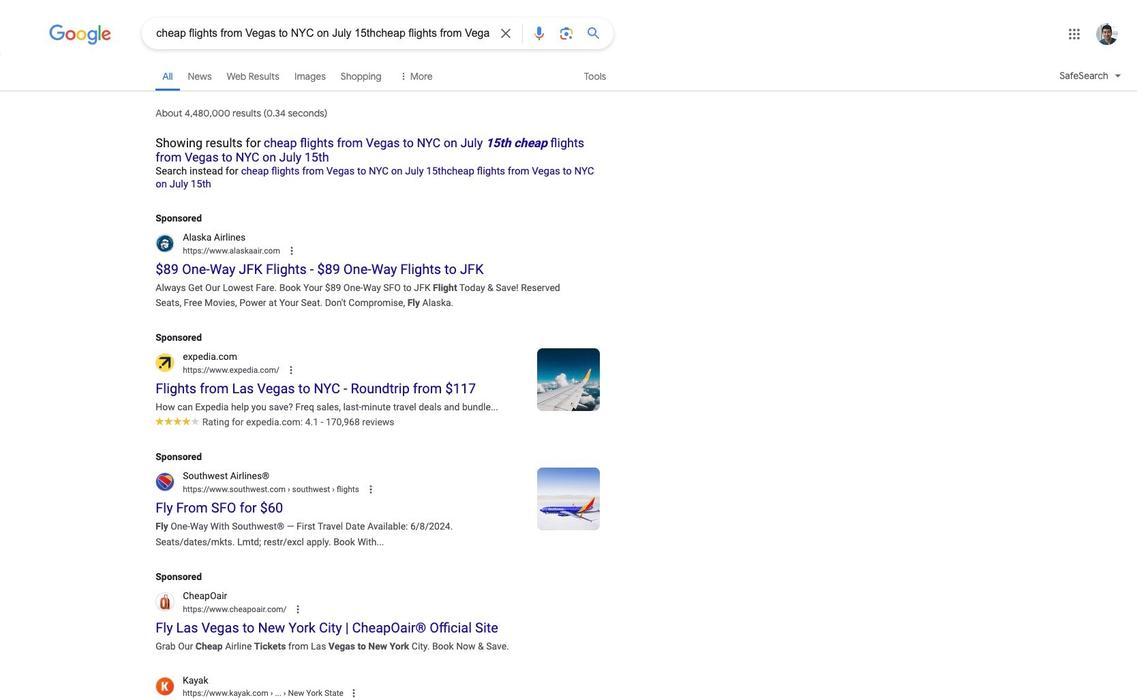 Task type: describe. For each thing, give the bounding box(es) containing it.
search by image image
[[559, 25, 575, 42]]

image from southwest.com image
[[538, 468, 601, 531]]

ads region
[[156, 211, 601, 654]]

search by voice image
[[532, 25, 548, 42]]

image from expedia.com image
[[538, 349, 601, 412]]

Search text field
[[156, 26, 490, 43]]



Task type: locate. For each thing, give the bounding box(es) containing it.
google image
[[49, 25, 112, 45]]

navigation
[[0, 60, 1138, 99]]

heading
[[156, 132, 601, 190]]

None search field
[[0, 17, 614, 49]]

None text field
[[183, 246, 280, 256], [183, 485, 359, 495], [183, 687, 344, 700], [269, 689, 344, 698], [183, 246, 280, 256], [183, 485, 359, 495], [183, 687, 344, 700], [269, 689, 344, 698]]

None text field
[[183, 366, 280, 375], [183, 605, 287, 614], [183, 366, 280, 375], [183, 605, 287, 614]]

rated 4.1 out of 5 image
[[156, 416, 200, 426]]



Task type: vqa. For each thing, say whether or not it's contained in the screenshot.
text field
yes



